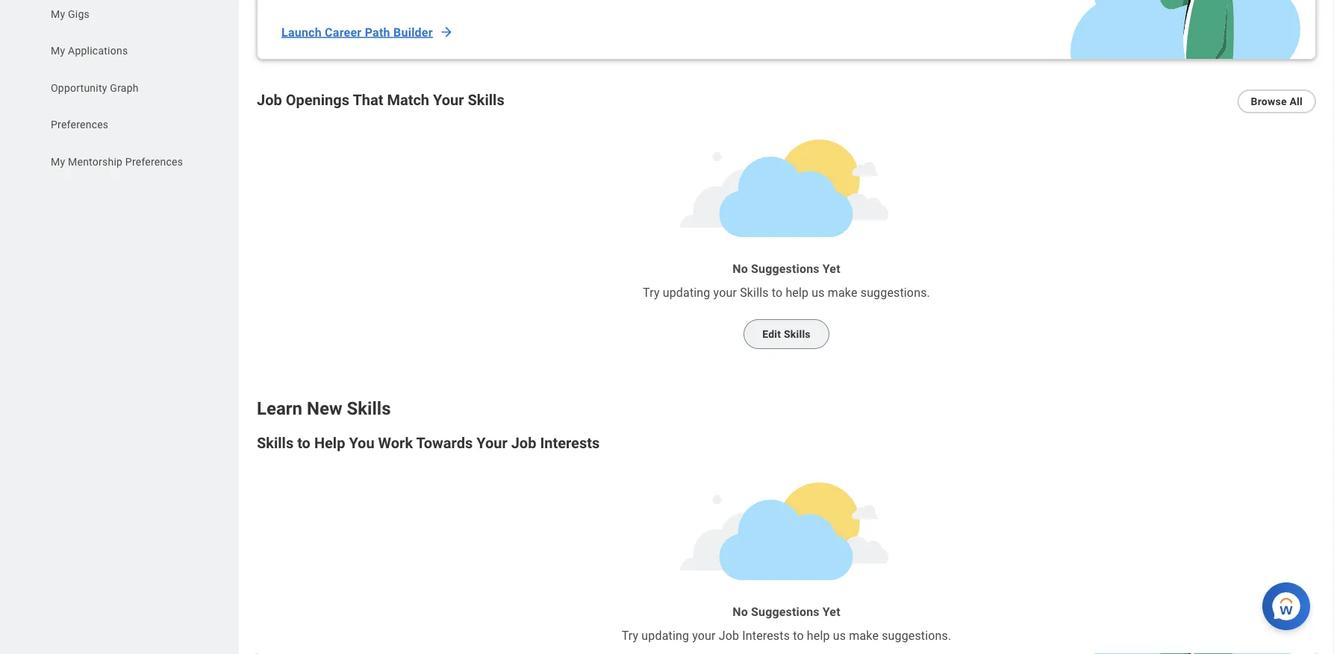 Task type: locate. For each thing, give the bounding box(es) containing it.
applications
[[68, 45, 128, 57]]

1 vertical spatial updating
[[641, 629, 689, 643]]

my inside my gigs link
[[51, 8, 65, 20]]

no suggestions yet up try updating your job interests to help us make suggestions.
[[733, 605, 840, 619]]

make
[[828, 286, 857, 300], [849, 629, 879, 643]]

1 suggestions from the top
[[751, 262, 819, 276]]

my mentorship preferences
[[51, 156, 183, 168]]

preferences inside preferences link
[[51, 119, 108, 131]]

my inside the my applications link
[[51, 45, 65, 57]]

my
[[51, 8, 65, 20], [51, 45, 65, 57], [51, 156, 65, 168]]

1 horizontal spatial try
[[643, 286, 660, 300]]

0 vertical spatial updating
[[663, 286, 710, 300]]

0 vertical spatial help
[[786, 286, 809, 300]]

suggestions.
[[861, 286, 930, 300], [882, 629, 951, 643]]

1 vertical spatial preferences
[[125, 156, 183, 168]]

interests
[[540, 435, 600, 452], [742, 629, 790, 643]]

0 vertical spatial no
[[733, 262, 748, 276]]

0 horizontal spatial preferences
[[51, 119, 108, 131]]

all
[[1290, 95, 1303, 108]]

to
[[772, 286, 783, 300], [297, 435, 310, 452], [793, 629, 804, 643]]

edit
[[762, 328, 781, 341]]

preferences down preferences link
[[125, 156, 183, 168]]

0 vertical spatial preferences
[[51, 119, 108, 131]]

3 my from the top
[[51, 156, 65, 168]]

0 vertical spatial suggestions
[[751, 262, 819, 276]]

opportunity graph link
[[49, 81, 203, 96]]

updating
[[663, 286, 710, 300], [641, 629, 689, 643]]

learn
[[257, 398, 302, 420]]

no
[[733, 262, 748, 276], [733, 605, 748, 619]]

skills inside button
[[784, 328, 811, 341]]

no suggestions yet up try updating your skills to help us make suggestions.
[[733, 262, 840, 276]]

2 vertical spatial job
[[719, 629, 739, 643]]

0 vertical spatial your
[[713, 286, 737, 300]]

my gigs
[[51, 8, 90, 20]]

1 horizontal spatial preferences
[[125, 156, 183, 168]]

that
[[353, 91, 383, 109]]

1 vertical spatial no
[[733, 605, 748, 619]]

no suggestions yet
[[733, 262, 840, 276], [733, 605, 840, 619]]

us
[[812, 286, 825, 300], [833, 629, 846, 643]]

try updating your skills to help us make suggestions.
[[643, 286, 930, 300]]

2 vertical spatial to
[[793, 629, 804, 643]]

my inside my mentorship preferences 'link'
[[51, 156, 65, 168]]

no up try updating your job interests to help us make suggestions.
[[733, 605, 748, 619]]

2 no suggestions yet from the top
[[733, 605, 840, 619]]

0 vertical spatial suggestions.
[[861, 286, 930, 300]]

yet up try updating your job interests to help us make suggestions.
[[822, 605, 840, 619]]

help
[[786, 286, 809, 300], [807, 629, 830, 643]]

my applications link
[[49, 44, 203, 59]]

1 vertical spatial no suggestions yet
[[733, 605, 840, 619]]

my left gigs
[[51, 8, 65, 20]]

no suggestions yet for job openings that match your skills
[[733, 262, 840, 276]]

1 my from the top
[[51, 8, 65, 20]]

0 vertical spatial my
[[51, 8, 65, 20]]

no up try updating your skills to help us make suggestions.
[[733, 262, 748, 276]]

1 vertical spatial yet
[[822, 605, 840, 619]]

0 vertical spatial job
[[257, 91, 282, 109]]

1 vertical spatial your
[[692, 629, 716, 643]]

1 no suggestions yet from the top
[[733, 262, 840, 276]]

0 vertical spatial us
[[812, 286, 825, 300]]

preferences inside my mentorship preferences 'link'
[[125, 156, 183, 168]]

skills
[[468, 91, 504, 109], [740, 286, 769, 300], [784, 328, 811, 341], [347, 398, 391, 420], [257, 435, 294, 452]]

0 horizontal spatial interests
[[540, 435, 600, 452]]

1 horizontal spatial interests
[[742, 629, 790, 643]]

1 vertical spatial to
[[297, 435, 310, 452]]

updating for job openings that match your skills
[[663, 286, 710, 300]]

1 horizontal spatial to
[[772, 286, 783, 300]]

your
[[433, 91, 464, 109], [476, 435, 507, 452]]

list
[[0, 0, 239, 174]]

1 horizontal spatial us
[[833, 629, 846, 643]]

0 vertical spatial interests
[[540, 435, 600, 452]]

1 vertical spatial my
[[51, 45, 65, 57]]

your right the match
[[433, 91, 464, 109]]

yet up try updating your skills to help us make suggestions.
[[822, 262, 840, 276]]

my left mentorship
[[51, 156, 65, 168]]

suggestions up try updating your job interests to help us make suggestions.
[[751, 605, 819, 619]]

try for skills to help you work towards your job interests
[[622, 629, 638, 643]]

0 horizontal spatial your
[[433, 91, 464, 109]]

1 vertical spatial your
[[476, 435, 507, 452]]

your right towards
[[476, 435, 507, 452]]

path
[[365, 25, 390, 39]]

2 yet from the top
[[822, 605, 840, 619]]

suggestions up try updating your skills to help us make suggestions.
[[751, 262, 819, 276]]

yet
[[822, 262, 840, 276], [822, 605, 840, 619]]

2 no from the top
[[733, 605, 748, 619]]

0 vertical spatial no suggestions yet
[[733, 262, 840, 276]]

2 horizontal spatial to
[[793, 629, 804, 643]]

your
[[713, 286, 737, 300], [692, 629, 716, 643]]

1 vertical spatial try
[[622, 629, 638, 643]]

graph
[[110, 82, 139, 94]]

0 vertical spatial yet
[[822, 262, 840, 276]]

1 horizontal spatial job
[[511, 435, 536, 452]]

preferences down opportunity
[[51, 119, 108, 131]]

0 vertical spatial to
[[772, 286, 783, 300]]

job
[[257, 91, 282, 109], [511, 435, 536, 452], [719, 629, 739, 643]]

1 vertical spatial suggestions
[[751, 605, 819, 619]]

work
[[378, 435, 413, 452]]

1 no from the top
[[733, 262, 748, 276]]

try
[[643, 286, 660, 300], [622, 629, 638, 643]]

launch career path builder icon image
[[1071, 0, 1300, 59]]

try for job openings that match your skills
[[643, 286, 660, 300]]

preferences
[[51, 119, 108, 131], [125, 156, 183, 168]]

my gigs link
[[49, 7, 203, 22]]

2 my from the top
[[51, 45, 65, 57]]

2 suggestions from the top
[[751, 605, 819, 619]]

1 vertical spatial us
[[833, 629, 846, 643]]

0 vertical spatial try
[[643, 286, 660, 300]]

1 yet from the top
[[822, 262, 840, 276]]

suggestions
[[751, 262, 819, 276], [751, 605, 819, 619]]

yet for skills to help you work towards your job interests
[[822, 605, 840, 619]]

my mentorship preferences link
[[49, 155, 203, 169]]

my down my gigs
[[51, 45, 65, 57]]

match
[[387, 91, 429, 109]]

help
[[314, 435, 345, 452]]

my applications
[[51, 45, 128, 57]]

edit skills
[[762, 328, 811, 341]]

0 horizontal spatial try
[[622, 629, 638, 643]]

2 vertical spatial my
[[51, 156, 65, 168]]

towards
[[416, 435, 473, 452]]

my for my applications
[[51, 45, 65, 57]]



Task type: vqa. For each thing, say whether or not it's contained in the screenshot.
employee's photo (jake lee)
no



Task type: describe. For each thing, give the bounding box(es) containing it.
suggestions for job openings that match your skills
[[751, 262, 819, 276]]

0 horizontal spatial to
[[297, 435, 310, 452]]

yet for job openings that match your skills
[[822, 262, 840, 276]]

arrow right image
[[439, 25, 454, 40]]

new
[[307, 398, 342, 420]]

browse all
[[1251, 95, 1303, 108]]

0 horizontal spatial us
[[812, 286, 825, 300]]

preferences link
[[49, 118, 203, 133]]

your for job openings that match your skills
[[713, 286, 737, 300]]

learn new skills
[[257, 398, 391, 420]]

launch
[[281, 25, 322, 39]]

1 vertical spatial interests
[[742, 629, 790, 643]]

browse
[[1251, 95, 1287, 108]]

builder
[[393, 25, 433, 39]]

gigs
[[68, 8, 90, 20]]

openings
[[286, 91, 349, 109]]

list containing my gigs
[[0, 0, 239, 174]]

try updating your job interests to help us make suggestions.
[[622, 629, 951, 643]]

0 vertical spatial make
[[828, 286, 857, 300]]

no suggestions yet for skills to help you work towards your job interests
[[733, 605, 840, 619]]

0 vertical spatial your
[[433, 91, 464, 109]]

0 horizontal spatial job
[[257, 91, 282, 109]]

launch career path builder button
[[281, 17, 454, 47]]

my for my mentorship preferences
[[51, 156, 65, 168]]

opportunity
[[51, 82, 107, 94]]

browse all link
[[1237, 90, 1316, 113]]

edit skills button
[[744, 320, 829, 349]]

mentorship
[[68, 156, 123, 168]]

1 vertical spatial suggestions.
[[882, 629, 951, 643]]

launch career path builder
[[281, 25, 433, 39]]

1 horizontal spatial your
[[476, 435, 507, 452]]

career
[[325, 25, 362, 39]]

you
[[349, 435, 374, 452]]

suggestions for skills to help you work towards your job interests
[[751, 605, 819, 619]]

job openings that match your skills
[[257, 91, 504, 109]]

updating for skills to help you work towards your job interests
[[641, 629, 689, 643]]

no for job openings that match your skills
[[733, 262, 748, 276]]

no for skills to help you work towards your job interests
[[733, 605, 748, 619]]

1 vertical spatial help
[[807, 629, 830, 643]]

my for my gigs
[[51, 8, 65, 20]]

1 vertical spatial job
[[511, 435, 536, 452]]

skills to help you work towards your job interests
[[257, 435, 600, 452]]

your for skills to help you work towards your job interests
[[692, 629, 716, 643]]

opportunity graph
[[51, 82, 139, 94]]

1 vertical spatial make
[[849, 629, 879, 643]]

2 horizontal spatial job
[[719, 629, 739, 643]]



